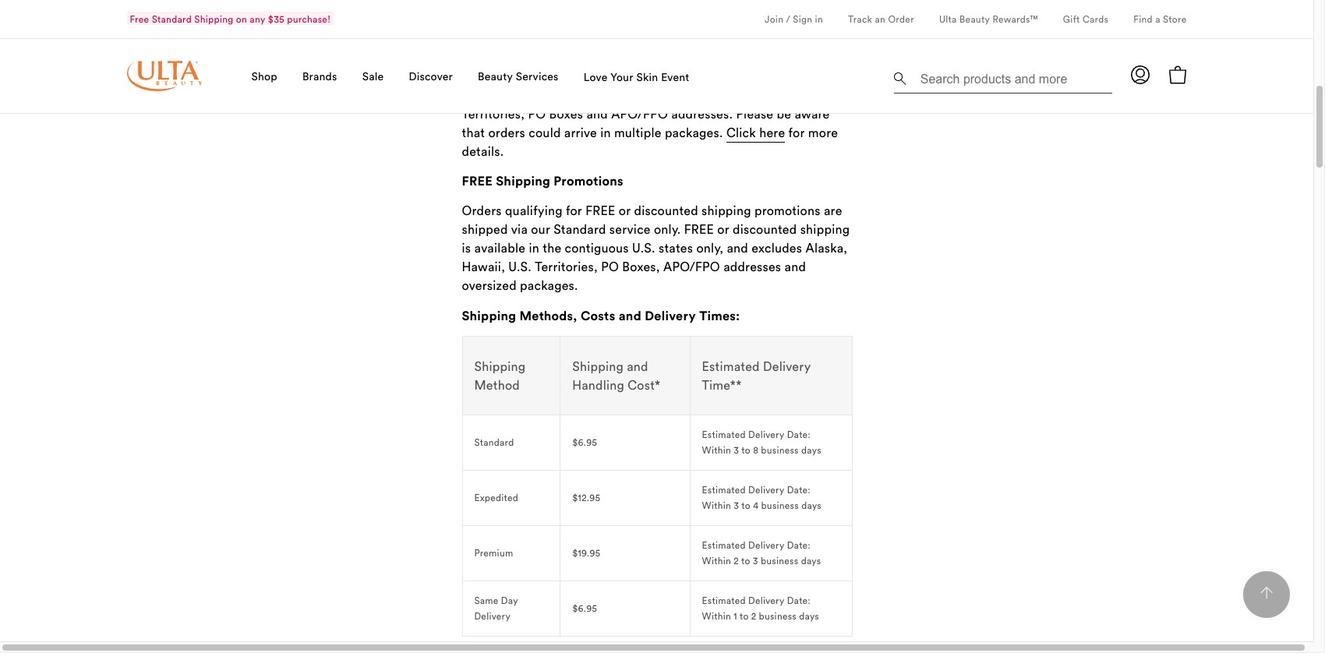 Task type: describe. For each thing, give the bounding box(es) containing it.
shipping right &
[[542, 19, 616, 43]]

days for estimated delivery date: within 2 to 3 business days
[[801, 555, 821, 567]]

0 horizontal spatial shipping
[[702, 203, 751, 219]]

order tracking & shipping
[[395, 19, 616, 43]]

$35
[[268, 13, 285, 25]]

promotions
[[755, 203, 821, 219]]

in inside button
[[815, 13, 823, 25]]

u.s. down available
[[509, 259, 532, 275]]

po inside orders qualifying for free or discounted shipping promotions are shipped via our standard service only. free or discounted shipping is available in the contiguous u.s. states only, and excludes alaska, hawaii, u.s. territories, po boxes, apo/fpo addresses and oversized packages.
[[601, 259, 619, 275]]

our
[[531, 222, 550, 237]]

qualifying
[[505, 203, 563, 219]]

ulta.com ships to contiguous u.s. states, alaska, hawaii, u.s. territories, po boxes and apo/fpo addresses. please be aware that orders could arrive in multiple packages.
[[462, 87, 830, 140]]

territories, inside orders qualifying for free or discounted shipping promotions are shipped via our standard service only. free or discounted shipping is available in the contiguous u.s. states only, and excludes alaska, hawaii, u.s. territories, po boxes, apo/fpo addresses and oversized packages.
[[535, 259, 598, 275]]

to for estimated delivery date: within 3 to 4 business days
[[742, 500, 751, 511]]

a
[[1156, 13, 1161, 25]]

ships
[[517, 87, 547, 103]]

0 vertical spatial free
[[462, 173, 493, 189]]

delivery for estimated delivery time**
[[763, 359, 811, 374]]

estimated delivery date: within 1 to 2 business days
[[702, 595, 819, 622]]

3 inside estimated delivery date: within 2 to 3 business days
[[753, 555, 758, 567]]

join / sign in
[[765, 13, 823, 25]]

1 vertical spatial or
[[717, 222, 730, 237]]

4
[[753, 500, 759, 511]]

to for estimated delivery date: within 2 to 3 business days
[[741, 555, 750, 567]]

$6.95 for same day delivery
[[572, 603, 597, 614]]

8
[[753, 444, 759, 456]]

ulta beauty rewards™ button
[[939, 0, 1038, 38]]

rewards™
[[993, 13, 1038, 25]]

shop
[[251, 69, 277, 83]]

estimated delivery date: within 2 to 3 business days
[[702, 539, 821, 567]]

shipping methods, costs and delivery times:
[[462, 308, 740, 323]]

3 for 4
[[734, 500, 739, 511]]

0 items in bag image
[[1168, 65, 1187, 84]]

date: for estimated delivery date: within 2 to 3 business days
[[787, 539, 811, 551]]

click here
[[727, 124, 785, 140]]

here
[[760, 124, 785, 140]]

1 horizontal spatial standard
[[474, 437, 514, 448]]

1 horizontal spatial order
[[888, 13, 914, 25]]

estimated delivery date: within 3 to 4 business days
[[702, 484, 822, 511]]

addresses.
[[671, 106, 733, 121]]

and up addresses
[[727, 240, 748, 256]]

to inside ulta.com ships to contiguous u.s. states, alaska, hawaii, u.s. territories, po boxes and apo/fpo addresses. please be aware that orders could arrive in multiple packages.
[[550, 87, 562, 103]]

0 horizontal spatial beauty
[[478, 69, 513, 83]]

discover button
[[409, 38, 453, 114]]

services
[[516, 69, 559, 83]]

expedited
[[474, 492, 519, 504]]

shipping up method in the bottom of the page
[[474, 359, 526, 374]]

click
[[727, 124, 756, 140]]

date: for estimated delivery date: within 3 to 8 business days
[[787, 429, 811, 440]]

days for estimated delivery date: within 3 to 4 business days
[[802, 500, 822, 511]]

methods,
[[520, 308, 577, 323]]

0 horizontal spatial or
[[619, 203, 631, 219]]

business for 2
[[759, 610, 797, 622]]

po inside ulta.com ships to contiguous u.s. states, alaska, hawaii, u.s. territories, po boxes and apo/fpo addresses. please be aware that orders could arrive in multiple packages.
[[528, 106, 546, 121]]

times:
[[699, 308, 740, 323]]

hawaii, inside ulta.com ships to contiguous u.s. states, alaska, hawaii, u.s. territories, po boxes and apo/fpo addresses. please be aware that orders could arrive in multiple packages.
[[746, 87, 789, 103]]

go to ulta beauty homepage image
[[127, 61, 202, 91]]

sale
[[362, 69, 384, 83]]

method
[[474, 377, 520, 393]]

ulta beauty rewards™
[[939, 13, 1038, 25]]

days for estimated delivery date: within 1 to 2 business days
[[799, 610, 819, 622]]

same
[[474, 595, 499, 606]]

territories, inside ulta.com ships to contiguous u.s. states, alaska, hawaii, u.s. territories, po boxes and apo/fpo addresses. please be aware that orders could arrive in multiple packages.
[[462, 106, 525, 121]]

orders
[[488, 124, 526, 140]]

in inside ulta.com ships to contiguous u.s. states, alaska, hawaii, u.s. territories, po boxes and apo/fpo addresses. please be aware that orders could arrive in multiple packages.
[[600, 124, 611, 140]]

delivery for estimated delivery date: within 3 to 8 business days
[[748, 429, 785, 440]]

cards
[[1083, 13, 1109, 25]]

shipping and handling cost*
[[572, 359, 661, 393]]

details.
[[462, 143, 504, 159]]

the
[[543, 240, 562, 256]]

orders qualifying for free or discounted shipping promotions are shipped via our standard service only. free or discounted shipping is available in the contiguous u.s. states only, and excludes alaska, hawaii, u.s. territories, po boxes, apo/fpo addresses and oversized packages.
[[462, 203, 850, 293]]

3 for 8
[[734, 444, 739, 456]]

shipping inside shipping and handling cost*
[[572, 359, 624, 374]]

track
[[848, 13, 873, 25]]

tracking
[[449, 19, 521, 43]]

alaska, inside ulta.com ships to contiguous u.s. states, alaska, hawaii, u.s. territories, po boxes and apo/fpo addresses. please be aware that orders could arrive in multiple packages.
[[701, 87, 743, 103]]

an
[[875, 13, 886, 25]]

estimated delivery date: within 3 to 8 business days
[[702, 429, 822, 456]]

0 vertical spatial beauty
[[960, 13, 990, 25]]

to for estimated delivery date: within 3 to 8 business days
[[742, 444, 751, 456]]

gift cards
[[1063, 13, 1109, 25]]

shop button
[[251, 38, 277, 114]]

any
[[250, 13, 266, 25]]

u.s. up aware
[[793, 87, 816, 103]]

event
[[661, 70, 690, 84]]

within for estimated delivery date: within 3 to 4 business days
[[702, 500, 731, 511]]

u.s. down skin
[[633, 87, 656, 103]]

apo/fpo inside ulta.com ships to contiguous u.s. states, alaska, hawaii, u.s. territories, po boxes and apo/fpo addresses. please be aware that orders could arrive in multiple packages.
[[611, 106, 668, 121]]

shipping down oversized
[[462, 308, 516, 323]]

find a store link
[[1134, 13, 1187, 27]]

is
[[462, 240, 471, 256]]

estimated for estimated delivery date: within 2 to 3 business days
[[702, 539, 746, 551]]

back to top image
[[1261, 587, 1273, 600]]

multiple
[[614, 124, 662, 140]]

in inside orders qualifying for free or discounted shipping promotions are shipped via our standard service only. free or discounted shipping is available in the contiguous u.s. states only, and excludes alaska, hawaii, u.s. territories, po boxes, apo/fpo addresses and oversized packages.
[[529, 240, 539, 256]]

discover
[[409, 69, 453, 83]]

could
[[529, 124, 561, 140]]

/
[[786, 13, 791, 25]]

gift
[[1063, 13, 1080, 25]]

&
[[525, 19, 537, 43]]

ulta
[[939, 13, 957, 25]]

shipping up qualifying
[[496, 173, 550, 189]]

0 vertical spatial discounted
[[634, 203, 698, 219]]

premium
[[474, 547, 513, 559]]

cost*
[[628, 377, 661, 393]]

date: for estimated delivery date: within 3 to 4 business days
[[787, 484, 811, 496]]

shipping method
[[474, 359, 526, 393]]

for inside orders qualifying for free or discounted shipping promotions are shipped via our standard service only. free or discounted shipping is available in the contiguous u.s. states only, and excludes alaska, hawaii, u.s. territories, po boxes, apo/fpo addresses and oversized packages.
[[566, 203, 582, 219]]

$6.95 for standard
[[572, 437, 597, 448]]



Task type: vqa. For each thing, say whether or not it's contained in the screenshot.
first Read from the left
no



Task type: locate. For each thing, give the bounding box(es) containing it.
1 vertical spatial free
[[586, 203, 616, 219]]

delivery inside estimated delivery date: within 3 to 4 business days
[[748, 484, 785, 496]]

business up estimated delivery date: within 1 to 2 business days
[[761, 555, 799, 567]]

1 vertical spatial contiguous
[[565, 240, 629, 256]]

2 inside estimated delivery date: within 2 to 3 business days
[[734, 555, 739, 567]]

packages. inside ulta.com ships to contiguous u.s. states, alaska, hawaii, u.s. territories, po boxes and apo/fpo addresses. please be aware that orders could arrive in multiple packages.
[[665, 124, 723, 140]]

estimated for estimated delivery time**
[[702, 359, 760, 374]]

2 $6.95 from the top
[[572, 603, 597, 614]]

1 vertical spatial hawaii,
[[462, 259, 505, 275]]

3 left 8
[[734, 444, 739, 456]]

standard inside orders qualifying for free or discounted shipping promotions are shipped via our standard service only. free or discounted shipping is available in the contiguous u.s. states only, and excludes alaska, hawaii, u.s. territories, po boxes, apo/fpo addresses and oversized packages.
[[554, 222, 606, 237]]

to left 4
[[742, 500, 751, 511]]

ulta.com
[[462, 87, 514, 103]]

0 horizontal spatial for
[[566, 203, 582, 219]]

1 horizontal spatial shipping
[[800, 222, 850, 237]]

within inside estimated delivery date: within 2 to 3 business days
[[702, 555, 731, 567]]

Search products and more search field
[[919, 62, 1107, 90]]

2 date: from the top
[[787, 484, 811, 496]]

order
[[888, 13, 914, 25], [395, 19, 444, 43]]

aware
[[795, 106, 830, 121]]

delivery
[[645, 308, 696, 323], [763, 359, 811, 374], [748, 429, 785, 440], [748, 484, 785, 496], [748, 539, 785, 551], [748, 595, 785, 606], [474, 610, 511, 622]]

or up 'only,'
[[717, 222, 730, 237]]

contiguous inside orders qualifying for free or discounted shipping promotions are shipped via our standard service only. free or discounted shipping is available in the contiguous u.s. states only, and excludes alaska, hawaii, u.s. territories, po boxes, apo/fpo addresses and oversized packages.
[[565, 240, 629, 256]]

excludes
[[752, 240, 802, 256]]

alaska, down are
[[806, 240, 848, 256]]

0 vertical spatial 3
[[734, 444, 739, 456]]

1 horizontal spatial or
[[717, 222, 730, 237]]

2 vertical spatial in
[[529, 240, 539, 256]]

shipping up 'only,'
[[702, 203, 751, 219]]

$6.95 down $19.95
[[572, 603, 597, 614]]

to right 1 at the bottom right of the page
[[740, 610, 749, 622]]

day
[[501, 595, 518, 606]]

oversized
[[462, 278, 517, 293]]

in
[[815, 13, 823, 25], [600, 124, 611, 140], [529, 240, 539, 256]]

purchase!
[[287, 13, 331, 25]]

find a store
[[1134, 13, 1187, 25]]

within for estimated delivery date: within 1 to 2 business days
[[702, 610, 731, 622]]

0 vertical spatial in
[[815, 13, 823, 25]]

alaska, up addresses.
[[701, 87, 743, 103]]

1
[[734, 610, 737, 622]]

1 within from the top
[[702, 444, 731, 456]]

estimated down estimated delivery date: within 3 to 8 business days
[[702, 484, 746, 496]]

business inside estimated delivery date: within 3 to 8 business days
[[761, 444, 799, 456]]

addresses
[[724, 259, 781, 275]]

delivery for estimated delivery date: within 3 to 4 business days
[[748, 484, 785, 496]]

1 horizontal spatial hawaii,
[[746, 87, 789, 103]]

0 vertical spatial 2
[[734, 555, 739, 567]]

delivery inside estimated delivery date: within 3 to 8 business days
[[748, 429, 785, 440]]

track an order link
[[848, 13, 914, 27]]

beauty
[[960, 13, 990, 25], [478, 69, 513, 83]]

apo/fpo inside orders qualifying for free or discounted shipping promotions are shipped via our standard service only. free or discounted shipping is available in the contiguous u.s. states only, and excludes alaska, hawaii, u.s. territories, po boxes, apo/fpo addresses and oversized packages.
[[663, 259, 720, 275]]

u.s. up boxes,
[[632, 240, 655, 256]]

3 up estimated delivery date: within 1 to 2 business days
[[753, 555, 758, 567]]

for down promotions
[[566, 203, 582, 219]]

same day delivery
[[474, 595, 518, 622]]

0 vertical spatial po
[[528, 106, 546, 121]]

for down be
[[789, 124, 805, 140]]

and
[[587, 106, 608, 121], [727, 240, 748, 256], [785, 259, 806, 275], [619, 308, 642, 323], [627, 359, 648, 374]]

standard up the the
[[554, 222, 606, 237]]

1 vertical spatial territories,
[[535, 259, 598, 275]]

1 $6.95 from the top
[[572, 437, 597, 448]]

and inside shipping and handling cost*
[[627, 359, 648, 374]]

to for estimated delivery date: within 1 to 2 business days
[[740, 610, 749, 622]]

estimated up time**
[[702, 359, 760, 374]]

in left the the
[[529, 240, 539, 256]]

and down excludes
[[785, 259, 806, 275]]

standard
[[152, 13, 192, 25], [554, 222, 606, 237], [474, 437, 514, 448]]

1 vertical spatial packages.
[[520, 278, 578, 293]]

gift cards link
[[1063, 13, 1109, 27]]

4 date: from the top
[[787, 595, 811, 606]]

date: down estimated delivery date: within 2 to 3 business days
[[787, 595, 811, 606]]

0 horizontal spatial free
[[462, 173, 493, 189]]

1 vertical spatial discounted
[[733, 222, 797, 237]]

1 date: from the top
[[787, 429, 811, 440]]

boxes
[[549, 106, 583, 121]]

please
[[736, 106, 774, 121]]

business for 4
[[761, 500, 799, 511]]

within for estimated delivery date: within 2 to 3 business days
[[702, 555, 731, 567]]

1 vertical spatial 3
[[734, 500, 739, 511]]

days up estimated delivery date: within 1 to 2 business days
[[801, 555, 821, 567]]

business right 4
[[761, 500, 799, 511]]

skin
[[636, 70, 658, 84]]

business for 8
[[761, 444, 799, 456]]

2 vertical spatial 3
[[753, 555, 758, 567]]

1 vertical spatial apo/fpo
[[663, 259, 720, 275]]

hawaii, inside orders qualifying for free or discounted shipping promotions are shipped via our standard service only. free or discounted shipping is available in the contiguous u.s. states only, and excludes alaska, hawaii, u.s. territories, po boxes, apo/fpo addresses and oversized packages.
[[462, 259, 505, 275]]

2 inside estimated delivery date: within 1 to 2 business days
[[751, 610, 757, 622]]

date: down estimated delivery date: within 3 to 4 business days
[[787, 539, 811, 551]]

estimated for estimated delivery date: within 3 to 4 business days
[[702, 484, 746, 496]]

1 vertical spatial 2
[[751, 610, 757, 622]]

days inside estimated delivery date: within 2 to 3 business days
[[801, 555, 821, 567]]

estimated up 1 at the bottom right of the page
[[702, 595, 746, 606]]

join
[[765, 13, 784, 25]]

delivery for estimated delivery date: within 1 to 2 business days
[[748, 595, 785, 606]]

delivery for estimated delivery date: within 2 to 3 business days
[[748, 539, 785, 551]]

shipping down are
[[800, 222, 850, 237]]

2 up estimated delivery date: within 1 to 2 business days
[[734, 555, 739, 567]]

apo/fpo
[[611, 106, 668, 121], [663, 259, 720, 275]]

None search field
[[894, 59, 1112, 97]]

3 inside estimated delivery date: within 3 to 4 business days
[[734, 500, 739, 511]]

only.
[[654, 222, 681, 237]]

1 horizontal spatial discounted
[[733, 222, 797, 237]]

business inside estimated delivery date: within 2 to 3 business days
[[761, 555, 799, 567]]

date: down estimated delivery date: within 3 to 8 business days
[[787, 484, 811, 496]]

track an order
[[848, 13, 914, 25]]

$19.95
[[572, 547, 601, 559]]

within left 1 at the bottom right of the page
[[702, 610, 731, 622]]

estimated down estimated delivery date: within 3 to 4 business days
[[702, 539, 746, 551]]

days inside estimated delivery date: within 1 to 2 business days
[[799, 610, 819, 622]]

1 horizontal spatial 2
[[751, 610, 757, 622]]

within for estimated delivery date: within 3 to 8 business days
[[702, 444, 731, 456]]

estimated inside estimated delivery time**
[[702, 359, 760, 374]]

0 horizontal spatial po
[[528, 106, 546, 121]]

2 horizontal spatial standard
[[554, 222, 606, 237]]

to inside estimated delivery date: within 1 to 2 business days
[[740, 610, 749, 622]]

2 vertical spatial standard
[[474, 437, 514, 448]]

hawaii, up oversized
[[462, 259, 505, 275]]

free standard shipping on any $35 purchase!
[[130, 13, 331, 25]]

states
[[659, 240, 693, 256]]

3 date: from the top
[[787, 539, 811, 551]]

0 vertical spatial standard
[[152, 13, 192, 25]]

3 estimated from the top
[[702, 484, 746, 496]]

for inside for more details.
[[789, 124, 805, 140]]

find
[[1134, 13, 1153, 25]]

within inside estimated delivery date: within 3 to 4 business days
[[702, 500, 731, 511]]

alaska, inside orders qualifying for free or discounted shipping promotions are shipped via our standard service only. free or discounted shipping is available in the contiguous u.s. states only, and excludes alaska, hawaii, u.s. territories, po boxes, apo/fpo addresses and oversized packages.
[[806, 240, 848, 256]]

free down promotions
[[586, 203, 616, 219]]

and right costs
[[619, 308, 642, 323]]

contiguous down "service" on the top left of page
[[565, 240, 629, 256]]

costs
[[581, 308, 615, 323]]

0 horizontal spatial standard
[[152, 13, 192, 25]]

to up estimated delivery date: within 1 to 2 business days
[[741, 555, 750, 567]]

date: down estimated delivery time**
[[787, 429, 811, 440]]

or up "service" on the top left of page
[[619, 203, 631, 219]]

shipping up handling
[[572, 359, 624, 374]]

order right the an
[[888, 13, 914, 25]]

1 horizontal spatial beauty
[[960, 13, 990, 25]]

4 within from the top
[[702, 610, 731, 622]]

0 horizontal spatial 2
[[734, 555, 739, 567]]

0 horizontal spatial territories,
[[462, 106, 525, 121]]

0 vertical spatial shipping
[[702, 203, 751, 219]]

within
[[702, 444, 731, 456], [702, 500, 731, 511], [702, 555, 731, 567], [702, 610, 731, 622]]

your
[[611, 70, 634, 84]]

0 vertical spatial alaska,
[[701, 87, 743, 103]]

1 horizontal spatial territories,
[[535, 259, 598, 275]]

more
[[808, 124, 838, 140]]

discounted
[[634, 203, 698, 219], [733, 222, 797, 237]]

days inside estimated delivery date: within 3 to 8 business days
[[801, 444, 822, 456]]

free
[[130, 13, 149, 25]]

to inside estimated delivery date: within 2 to 3 business days
[[741, 555, 750, 567]]

standard up expedited
[[474, 437, 514, 448]]

be
[[777, 106, 791, 121]]

2
[[734, 555, 739, 567], [751, 610, 757, 622]]

standard right free
[[152, 13, 192, 25]]

0 vertical spatial packages.
[[665, 124, 723, 140]]

alaska,
[[701, 87, 743, 103], [806, 240, 848, 256]]

are
[[824, 203, 842, 219]]

to up 'boxes' on the left top of the page
[[550, 87, 562, 103]]

within up estimated delivery date: within 1 to 2 business days
[[702, 555, 731, 567]]

packages. inside orders qualifying for free or discounted shipping promotions are shipped via our standard service only. free or discounted shipping is available in the contiguous u.s. states only, and excludes alaska, hawaii, u.s. territories, po boxes, apo/fpo addresses and oversized packages.
[[520, 278, 578, 293]]

0 vertical spatial or
[[619, 203, 631, 219]]

beauty right ulta at the top
[[960, 13, 990, 25]]

days inside estimated delivery date: within 3 to 4 business days
[[802, 500, 822, 511]]

brands button
[[302, 38, 337, 114]]

3
[[734, 444, 739, 456], [734, 500, 739, 511], [753, 555, 758, 567]]

discounted up only.
[[634, 203, 698, 219]]

estimated delivery time**
[[702, 359, 811, 393]]

delivery inside estimated delivery time**
[[763, 359, 811, 374]]

business for 3
[[761, 555, 799, 567]]

territories, down ulta.com on the left top of page
[[462, 106, 525, 121]]

shipping left on
[[194, 13, 234, 25]]

2 horizontal spatial free
[[684, 222, 714, 237]]

2 vertical spatial free
[[684, 222, 714, 237]]

free
[[462, 173, 493, 189], [586, 203, 616, 219], [684, 222, 714, 237]]

and inside ulta.com ships to contiguous u.s. states, alaska, hawaii, u.s. territories, po boxes and apo/fpo addresses. please be aware that orders could arrive in multiple packages.
[[587, 106, 608, 121]]

within inside estimated delivery date: within 1 to 2 business days
[[702, 610, 731, 622]]

handling
[[572, 377, 625, 393]]

0 vertical spatial for
[[789, 124, 805, 140]]

1 estimated from the top
[[702, 359, 760, 374]]

to inside estimated delivery date: within 3 to 8 business days
[[742, 444, 751, 456]]

1 vertical spatial in
[[600, 124, 611, 140]]

on
[[236, 13, 247, 25]]

orders
[[462, 203, 502, 219]]

business inside estimated delivery date: within 3 to 4 business days
[[761, 500, 799, 511]]

hawaii, up please
[[746, 87, 789, 103]]

within left 4
[[702, 500, 731, 511]]

1 horizontal spatial for
[[789, 124, 805, 140]]

delivery inside same day delivery
[[474, 610, 511, 622]]

2 estimated from the top
[[702, 429, 746, 440]]

time**
[[702, 377, 742, 393]]

territories, down the the
[[535, 259, 598, 275]]

shipping
[[702, 203, 751, 219], [800, 222, 850, 237]]

1 vertical spatial $6.95
[[572, 603, 597, 614]]

$12.95
[[572, 492, 601, 504]]

1 vertical spatial standard
[[554, 222, 606, 237]]

free up 'only,'
[[684, 222, 714, 237]]

promotions
[[554, 173, 624, 189]]

days right 4
[[802, 500, 822, 511]]

order up the discover
[[395, 19, 444, 43]]

date: inside estimated delivery date: within 1 to 2 business days
[[787, 595, 811, 606]]

and up arrive
[[587, 106, 608, 121]]

estimated inside estimated delivery date: within 2 to 3 business days
[[702, 539, 746, 551]]

5 estimated from the top
[[702, 595, 746, 606]]

beauty up ulta.com on the left top of page
[[478, 69, 513, 83]]

0 vertical spatial $6.95
[[572, 437, 597, 448]]

0 horizontal spatial alaska,
[[701, 87, 743, 103]]

in right sign
[[815, 13, 823, 25]]

business right 1 at the bottom right of the page
[[759, 610, 797, 622]]

days right 1 at the bottom right of the page
[[799, 610, 819, 622]]

join / sign in button
[[765, 0, 823, 38]]

0 vertical spatial territories,
[[462, 106, 525, 121]]

estimated inside estimated delivery date: within 3 to 4 business days
[[702, 484, 746, 496]]

delivery inside estimated delivery date: within 1 to 2 business days
[[748, 595, 785, 606]]

1 vertical spatial alaska,
[[806, 240, 848, 256]]

packages. down addresses.
[[665, 124, 723, 140]]

discounted up excludes
[[733, 222, 797, 237]]

business right 8
[[761, 444, 799, 456]]

1 horizontal spatial in
[[600, 124, 611, 140]]

0 horizontal spatial discounted
[[634, 203, 698, 219]]

3 inside estimated delivery date: within 3 to 8 business days
[[734, 444, 739, 456]]

available
[[474, 240, 526, 256]]

to inside estimated delivery date: within 3 to 4 business days
[[742, 500, 751, 511]]

days right 8
[[801, 444, 822, 456]]

apo/fpo down states
[[663, 259, 720, 275]]

arrive
[[564, 124, 597, 140]]

packages. up methods,
[[520, 278, 578, 293]]

date: inside estimated delivery date: within 3 to 8 business days
[[787, 429, 811, 440]]

1 horizontal spatial free
[[586, 203, 616, 219]]

sign
[[793, 13, 813, 25]]

service
[[610, 222, 651, 237]]

po down ships
[[528, 106, 546, 121]]

1 vertical spatial beauty
[[478, 69, 513, 83]]

date: for estimated delivery date: within 1 to 2 business days
[[787, 595, 811, 606]]

within left 8
[[702, 444, 731, 456]]

click here link
[[727, 124, 785, 143]]

days for estimated delivery date: within 3 to 8 business days
[[801, 444, 822, 456]]

0 horizontal spatial hawaii,
[[462, 259, 505, 275]]

estimated for estimated delivery date: within 3 to 8 business days
[[702, 429, 746, 440]]

free up orders
[[462, 173, 493, 189]]

1 horizontal spatial packages.
[[665, 124, 723, 140]]

1 vertical spatial po
[[601, 259, 619, 275]]

that
[[462, 124, 485, 140]]

0 vertical spatial apo/fpo
[[611, 106, 668, 121]]

date: inside estimated delivery date: within 3 to 4 business days
[[787, 484, 811, 496]]

boxes,
[[622, 259, 660, 275]]

0 horizontal spatial packages.
[[520, 278, 578, 293]]

date:
[[787, 429, 811, 440], [787, 484, 811, 496], [787, 539, 811, 551], [787, 595, 811, 606]]

1 vertical spatial for
[[566, 203, 582, 219]]

estimated inside estimated delivery date: within 3 to 8 business days
[[702, 429, 746, 440]]

po left boxes,
[[601, 259, 619, 275]]

estimated
[[702, 359, 760, 374], [702, 429, 746, 440], [702, 484, 746, 496], [702, 539, 746, 551], [702, 595, 746, 606]]

shipped
[[462, 222, 508, 237]]

0 horizontal spatial in
[[529, 240, 539, 256]]

only,
[[697, 240, 724, 256]]

estimated inside estimated delivery date: within 1 to 2 business days
[[702, 595, 746, 606]]

1 horizontal spatial alaska,
[[806, 240, 848, 256]]

contiguous down love
[[565, 87, 629, 103]]

0 horizontal spatial order
[[395, 19, 444, 43]]

brands
[[302, 69, 337, 83]]

1 horizontal spatial po
[[601, 259, 619, 275]]

beauty services button
[[478, 38, 559, 114]]

sale button
[[362, 38, 384, 114]]

0 vertical spatial contiguous
[[565, 87, 629, 103]]

3 left 4
[[734, 500, 739, 511]]

po
[[528, 106, 546, 121], [601, 259, 619, 275]]

estimated for estimated delivery date: within 1 to 2 business days
[[702, 595, 746, 606]]

to left 8
[[742, 444, 751, 456]]

0 vertical spatial hawaii,
[[746, 87, 789, 103]]

2 horizontal spatial in
[[815, 13, 823, 25]]

via
[[511, 222, 528, 237]]

log in to your ulta account image
[[1131, 65, 1150, 84]]

contiguous inside ulta.com ships to contiguous u.s. states, alaska, hawaii, u.s. territories, po boxes and apo/fpo addresses. please be aware that orders could arrive in multiple packages.
[[565, 87, 629, 103]]

3 within from the top
[[702, 555, 731, 567]]

love your skin event link
[[584, 70, 690, 86]]

4 estimated from the top
[[702, 539, 746, 551]]

2 within from the top
[[702, 500, 731, 511]]

in right arrive
[[600, 124, 611, 140]]

free shipping promotions
[[462, 173, 624, 189]]

$6.95 up $12.95
[[572, 437, 597, 448]]

estimated down time**
[[702, 429, 746, 440]]

and up cost*
[[627, 359, 648, 374]]

1 vertical spatial shipping
[[800, 222, 850, 237]]

within inside estimated delivery date: within 3 to 8 business days
[[702, 444, 731, 456]]

date: inside estimated delivery date: within 2 to 3 business days
[[787, 539, 811, 551]]

apo/fpo up multiple
[[611, 106, 668, 121]]

business inside estimated delivery date: within 1 to 2 business days
[[759, 610, 797, 622]]

2 right 1 at the bottom right of the page
[[751, 610, 757, 622]]

store
[[1163, 13, 1187, 25]]

beauty services
[[478, 69, 559, 83]]

days
[[801, 444, 822, 456], [802, 500, 822, 511], [801, 555, 821, 567], [799, 610, 819, 622]]

u.s.
[[633, 87, 656, 103], [793, 87, 816, 103], [632, 240, 655, 256], [509, 259, 532, 275]]

delivery inside estimated delivery date: within 2 to 3 business days
[[748, 539, 785, 551]]



